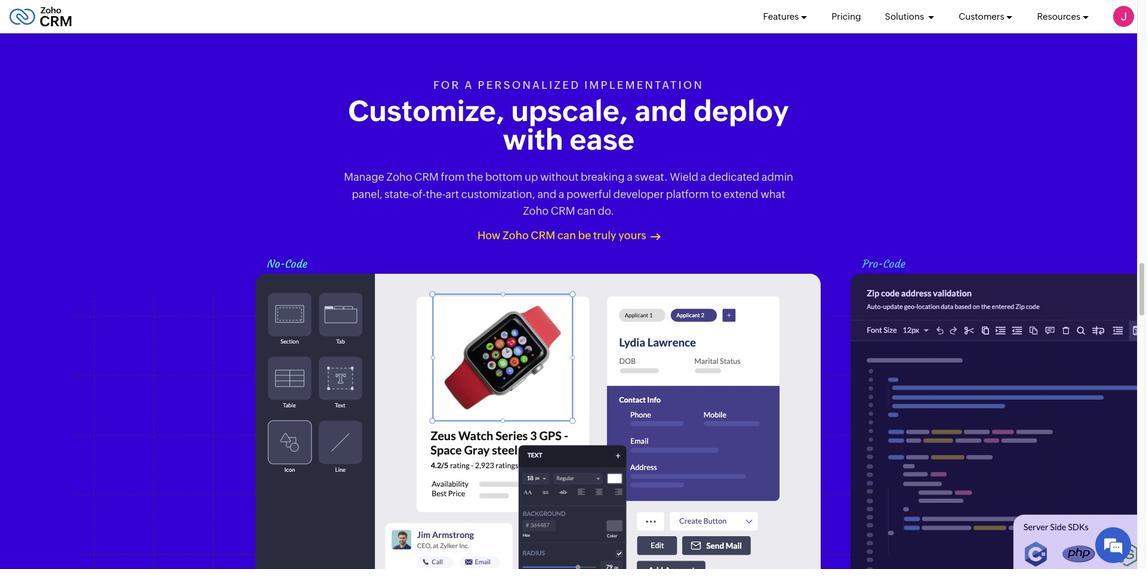 Task type: locate. For each thing, give the bounding box(es) containing it.
zoho
[[387, 171, 412, 183], [523, 205, 549, 218], [503, 230, 529, 242]]

sweat.
[[635, 171, 668, 183]]

can
[[578, 205, 596, 218], [558, 230, 576, 242]]

a down without
[[559, 188, 565, 200]]

0 horizontal spatial code
[[285, 257, 308, 271]]

no-
[[267, 257, 285, 271]]

pricing link
[[832, 0, 862, 33]]

0 horizontal spatial and
[[538, 188, 557, 200]]

do.
[[598, 205, 615, 218]]

1 code from the left
[[285, 257, 308, 271]]

pro-
[[863, 257, 884, 271]]

can left be
[[558, 230, 576, 242]]

crm for how
[[531, 230, 556, 242]]

state-
[[385, 188, 413, 200]]

dedicated
[[709, 171, 760, 183]]

1 vertical spatial and
[[538, 188, 557, 200]]

and down implementation
[[635, 94, 688, 128]]

1 horizontal spatial and
[[635, 94, 688, 128]]

deploy
[[694, 94, 789, 128]]

admin
[[762, 171, 794, 183]]

james peterson image
[[1114, 6, 1135, 27]]

1 horizontal spatial code
[[884, 257, 906, 271]]

manage zoho crm
[[344, 171, 439, 183]]

can inside from the bottom up without breaking a sweat. wield a dedicated admin panel, state-of-the-art customization, and a powerful developer platform to extend what zoho crm can do.
[[578, 205, 596, 218]]

solutions
[[886, 11, 926, 21]]

how zoho crm can be truly yours
[[478, 230, 647, 242]]

with
[[503, 123, 564, 156]]

can down powerful
[[578, 205, 596, 218]]

and inside from the bottom up without breaking a sweat. wield a dedicated admin panel, state-of-the-art customization, and a powerful developer platform to extend what zoho crm can do.
[[538, 188, 557, 200]]

1 horizontal spatial a
[[627, 171, 633, 183]]

and down without
[[538, 188, 557, 200]]

pricing
[[832, 11, 862, 21]]

0 vertical spatial crm
[[415, 171, 439, 183]]

up
[[525, 171, 538, 183]]

breaking
[[581, 171, 625, 183]]

0 vertical spatial and
[[635, 94, 688, 128]]

2 code from the left
[[884, 257, 906, 271]]

1 vertical spatial zoho
[[523, 205, 549, 218]]

1 horizontal spatial can
[[578, 205, 596, 218]]

zoho up state-
[[387, 171, 412, 183]]

the-
[[426, 188, 446, 200]]

crm up how zoho crm can be truly yours
[[551, 205, 575, 218]]

solutions link
[[886, 0, 935, 33]]

code
[[285, 257, 308, 271], [884, 257, 906, 271]]

0 vertical spatial can
[[578, 205, 596, 218]]

crm left be
[[531, 230, 556, 242]]

wield
[[670, 171, 699, 183]]

canvas builder image
[[255, 274, 821, 570]]

to
[[712, 188, 722, 200]]

and
[[635, 94, 688, 128], [538, 188, 557, 200]]

zoho right how
[[503, 230, 529, 242]]

a
[[465, 79, 474, 91]]

0 horizontal spatial can
[[558, 230, 576, 242]]

from the bottom up without breaking a sweat. wield a dedicated admin panel, state-of-the-art customization, and a powerful developer platform to extend what zoho crm can do.
[[352, 171, 794, 218]]

for
[[434, 79, 461, 91]]

zoho down up
[[523, 205, 549, 218]]

resources
[[1038, 11, 1081, 21]]

code for no-
[[285, 257, 308, 271]]

a right wield
[[701, 171, 707, 183]]

2 vertical spatial zoho
[[503, 230, 529, 242]]

0 vertical spatial zoho
[[387, 171, 412, 183]]

1 vertical spatial crm
[[551, 205, 575, 218]]

crm up of-
[[415, 171, 439, 183]]

1 vertical spatial can
[[558, 230, 576, 242]]

crm
[[415, 171, 439, 183], [551, 205, 575, 218], [531, 230, 556, 242]]

a
[[627, 171, 633, 183], [701, 171, 707, 183], [559, 188, 565, 200]]

how
[[478, 230, 501, 242]]

extend
[[724, 188, 759, 200]]

a up developer
[[627, 171, 633, 183]]

2 horizontal spatial a
[[701, 171, 707, 183]]

2 vertical spatial crm
[[531, 230, 556, 242]]



Task type: describe. For each thing, give the bounding box(es) containing it.
manage
[[344, 171, 384, 183]]

code for pro-
[[884, 257, 906, 271]]

customize,
[[348, 94, 505, 128]]

crm inside from the bottom up without breaking a sweat. wield a dedicated admin panel, state-of-the-art customization, and a powerful developer platform to extend what zoho crm can do.
[[551, 205, 575, 218]]

zoho for manage
[[387, 171, 412, 183]]

what
[[761, 188, 786, 200]]

yours
[[619, 230, 647, 242]]

features link
[[764, 0, 808, 33]]

from
[[441, 171, 465, 183]]

of-
[[413, 188, 426, 200]]

art
[[446, 188, 459, 200]]

without
[[540, 171, 579, 183]]

pro-code
[[863, 257, 906, 271]]

developer platform image
[[851, 274, 1147, 570]]

truly
[[594, 230, 617, 242]]

0 horizontal spatial a
[[559, 188, 565, 200]]

features
[[764, 11, 799, 21]]

the
[[467, 171, 483, 183]]

resources link
[[1038, 0, 1090, 33]]

implementation
[[585, 79, 704, 91]]

customization,
[[462, 188, 535, 200]]

ease
[[570, 123, 635, 156]]

personalized
[[478, 79, 581, 91]]

panel,
[[352, 188, 383, 200]]

zoho for how
[[503, 230, 529, 242]]

be
[[578, 230, 591, 242]]

customers
[[959, 11, 1005, 21]]

no-code
[[267, 257, 308, 271]]

and inside for a personalized implementation customize, upscale, and deploy with ease
[[635, 94, 688, 128]]

platform
[[666, 188, 709, 200]]

crm for manage
[[415, 171, 439, 183]]

powerful
[[567, 188, 612, 200]]

for a personalized implementation customize, upscale, and deploy with ease
[[348, 79, 789, 156]]

upscale,
[[511, 94, 629, 128]]

bottom
[[486, 171, 523, 183]]

zoho inside from the bottom up without breaking a sweat. wield a dedicated admin panel, state-of-the-art customization, and a powerful developer platform to extend what zoho crm can do.
[[523, 205, 549, 218]]

developer
[[614, 188, 664, 200]]

zoho crm logo image
[[9, 3, 72, 30]]



Task type: vqa. For each thing, say whether or not it's contained in the screenshot.
growth
no



